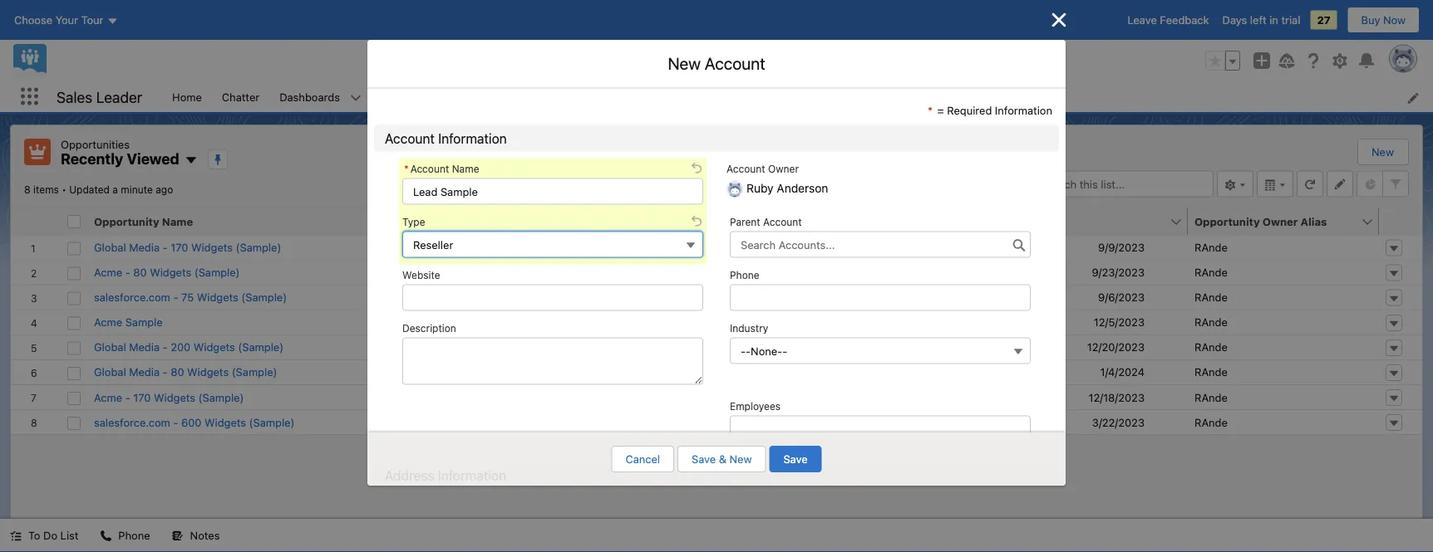 Task type: vqa. For each thing, say whether or not it's contained in the screenshot.
fourth RAnde from the bottom of the Recently Viewed grid
yes



Task type: describe. For each thing, give the bounding box(es) containing it.
owner for account
[[768, 163, 799, 175]]

acme for acme - 80 widgets (sample)
[[94, 266, 122, 279]]

1 horizontal spatial phone
[[730, 270, 760, 281]]

text default image for to do list
[[10, 531, 22, 543]]

Website text field
[[402, 285, 703, 311]]

trial
[[1282, 14, 1301, 26]]

stage button
[[718, 208, 935, 235]]

widgets down global media - 200 widgets (sample) link
[[187, 366, 229, 379]]

rande for 12/5/2023
[[1195, 316, 1228, 329]]

account inside button
[[453, 215, 498, 228]]

inverse image
[[1049, 10, 1069, 30]]

170 inside acme - 170 widgets (sample) link
[[133, 391, 151, 404]]

3/22/2023
[[1092, 416, 1145, 429]]

12/18/2023
[[1089, 391, 1145, 404]]

item number image
[[11, 208, 61, 235]]

account name button
[[446, 208, 700, 235]]

opportunity name button
[[87, 208, 428, 235]]

widgets down global media - 80 widgets (sample) link
[[154, 391, 195, 404]]

12/5/2023
[[1094, 316, 1145, 329]]

sample head link for acme - 80 widgets (sample)
[[453, 265, 520, 281]]

(sample) inside global media - 200 widgets (sample) link
[[238, 341, 284, 354]]

in
[[1270, 14, 1279, 26]]

salesforce.com - 600 widgets (sample)
[[94, 416, 295, 429]]

(sample) inside acme - 170 widgets (sample) link
[[198, 391, 244, 404]]

needs
[[725, 316, 757, 329]]

save for save & new
[[692, 454, 716, 466]]

to
[[28, 530, 40, 542]]

recently viewed grid
[[11, 208, 1423, 436]]

display as table image
[[1257, 171, 1294, 197]]

acme (sample)
[[453, 316, 530, 329]]

salesforce.com for salesforce.com - 75 widgets (sample)
[[94, 291, 170, 304]]

negotiation
[[725, 391, 783, 404]]

salesforce.com - 75 widgets (sample) link
[[94, 290, 287, 306]]

sales leader
[[57, 88, 142, 106]]

new for new
[[1372, 146, 1394, 158]]

days
[[1223, 14, 1247, 26]]

global media - 200 widgets (sample) link
[[94, 340, 284, 356]]

dashboards
[[280, 90, 340, 103]]

&
[[719, 454, 727, 466]]

address
[[385, 468, 434, 484]]

save & new button
[[678, 446, 766, 473]]

closed won for 9/23/2023
[[725, 266, 785, 279]]

name for opportunity name
[[162, 215, 193, 228]]

website
[[402, 270, 440, 281]]

information for account information
[[438, 131, 507, 146]]

address information
[[385, 468, 506, 484]]

Type button
[[402, 232, 703, 258]]

recently
[[61, 150, 123, 168]]

cancel
[[626, 454, 660, 466]]

closed won for 9/6/2023
[[725, 291, 785, 304]]

global for global media - 200 widgets (sample)
[[94, 341, 126, 354]]

Search Recently Viewed list view. search field
[[1014, 171, 1214, 197]]

won for 9/9/2023
[[763, 241, 785, 254]]

dashboards list item
[[270, 81, 372, 112]]

search...
[[557, 54, 601, 67]]

head for global media - 170 widgets (sample)
[[493, 241, 520, 254]]

sample head link for global media - 170 widgets (sample)
[[453, 240, 520, 256]]

(sample) inside global media - 170 widgets (sample) link
[[236, 241, 281, 254]]

widgets right the 200
[[194, 341, 235, 354]]

80 inside global media - 80 widgets (sample) link
[[171, 366, 184, 379]]

list view controls image
[[1217, 171, 1254, 197]]

global media - 80 widgets (sample)
[[94, 366, 277, 379]]

acme (sample) link
[[453, 315, 530, 331]]

sample head for acme - 80 widgets (sample)
[[453, 266, 520, 279]]

9/6/2023
[[1098, 291, 1145, 304]]

save button
[[769, 446, 822, 473]]

(sample) inside acme - 80 widgets (sample) link
[[194, 266, 240, 279]]

viewed
[[127, 150, 179, 168]]

updated
[[69, 184, 110, 196]]

information for address information
[[438, 468, 506, 484]]

analysis
[[760, 316, 802, 329]]

media for 170
[[129, 241, 160, 254]]

name for account name
[[500, 215, 531, 228]]

opportunities
[[61, 138, 130, 150]]

leader
[[96, 88, 142, 106]]

reseller
[[413, 239, 453, 251]]

600
[[181, 416, 202, 429]]

new inside button
[[730, 454, 752, 466]]

rande for 1/4/2024
[[1195, 366, 1228, 379]]

left
[[1250, 14, 1267, 26]]

feedback
[[1160, 14, 1209, 26]]

dashboards link
[[270, 81, 350, 112]]

new for new account
[[668, 54, 701, 73]]

action element
[[1379, 208, 1423, 236]]

to do list
[[28, 530, 78, 542]]

won for 9/23/2023
[[763, 266, 785, 279]]

12/20/2023
[[1087, 341, 1145, 354]]

Industry button
[[730, 338, 1031, 365]]

(sample) inside salesforce.com - 75 widgets (sample) link
[[241, 291, 287, 304]]

search... button
[[525, 47, 857, 74]]

sample for global media - 170 widgets (sample)
[[453, 241, 491, 254]]

sample head for global media - 170 widgets (sample)
[[453, 241, 520, 254]]

4 closed from the top
[[725, 416, 760, 429]]

save & new
[[692, 454, 752, 466]]

save for save
[[784, 454, 808, 466]]

8 items • updated a minute ago
[[24, 184, 173, 196]]

opportunity for opportunity name
[[94, 215, 159, 228]]

global media - 170 widgets (sample) link
[[94, 240, 281, 256]]

employees
[[730, 401, 781, 413]]

4 won from the top
[[763, 416, 785, 429]]

leave
[[1128, 14, 1157, 26]]

1/4/2024
[[1100, 366, 1145, 379]]

none-
[[751, 345, 783, 358]]

acme sample link
[[94, 315, 163, 331]]

notes button
[[162, 520, 230, 553]]

to do list button
[[0, 520, 88, 553]]

global for global media - 170 widgets (sample)
[[94, 241, 126, 254]]

recently viewed|opportunities|list view element
[[10, 125, 1423, 520]]

buy now
[[1361, 14, 1406, 26]]

media for 200
[[129, 341, 160, 354]]

recently viewed
[[61, 150, 179, 168]]

Phone text field
[[730, 285, 1031, 311]]

4 closed won from the top
[[725, 416, 785, 429]]

buy
[[1361, 14, 1381, 26]]



Task type: locate. For each thing, give the bounding box(es) containing it.
media inside global media - 170 widgets (sample) link
[[129, 241, 160, 254]]

information right address
[[438, 468, 506, 484]]

name up type, reseller button
[[500, 215, 531, 228]]

media down "opportunity name"
[[129, 241, 160, 254]]

2 sample head from the top
[[453, 266, 520, 279]]

2 save from the left
[[784, 454, 808, 466]]

200
[[171, 341, 191, 354]]

global for global media - 80 widgets (sample)
[[94, 366, 126, 379]]

phone
[[730, 270, 760, 281], [118, 530, 150, 542]]

None text field
[[402, 178, 703, 205]]

won
[[763, 241, 785, 254], [763, 266, 785, 279], [763, 291, 785, 304], [763, 416, 785, 429]]

1 horizontal spatial new
[[730, 454, 752, 466]]

closed for 9/23/2023
[[725, 266, 760, 279]]

*
[[928, 104, 933, 116], [404, 163, 409, 175]]

buy now button
[[1347, 7, 1420, 33]]

1 vertical spatial sample
[[453, 266, 491, 279]]

acme for acme - 170 widgets (sample)
[[94, 391, 122, 404]]

0 horizontal spatial save
[[692, 454, 716, 466]]

minute
[[121, 184, 153, 196]]

media
[[129, 241, 160, 254], [129, 341, 160, 354], [129, 366, 160, 379]]

0 horizontal spatial 80
[[133, 266, 147, 279]]

1 closed won from the top
[[725, 241, 785, 254]]

* account name
[[404, 163, 479, 175]]

(sample) down opportunity name element
[[241, 291, 287, 304]]

owner for opportunity
[[1263, 215, 1298, 228]]

75
[[181, 291, 194, 304]]

0 horizontal spatial new
[[668, 54, 701, 73]]

0 vertical spatial 170
[[171, 241, 188, 254]]

head down the account name
[[493, 241, 520, 254]]

0 horizontal spatial opportunity
[[94, 215, 159, 228]]

1 vertical spatial salesforce.com
[[94, 416, 170, 429]]

acme - 80 widgets (sample)
[[94, 266, 240, 279]]

save left &
[[692, 454, 716, 466]]

global media - 80 widgets (sample) link
[[94, 365, 277, 381]]

sales
[[57, 88, 93, 106]]

account name element
[[446, 208, 728, 236]]

1 vertical spatial sample head
[[453, 266, 520, 279]]

(sample) down website text field
[[484, 316, 530, 329]]

1 vertical spatial new
[[1372, 146, 1394, 158]]

0 horizontal spatial name
[[162, 215, 193, 228]]

2 media from the top
[[129, 341, 160, 354]]

(sample) down opportunity name button on the top left
[[236, 241, 281, 254]]

rande for 9/9/2023
[[1195, 241, 1228, 254]]

3 rande from the top
[[1195, 291, 1228, 304]]

0 vertical spatial information
[[995, 104, 1053, 116]]

80 down "opportunity name"
[[133, 266, 147, 279]]

0 vertical spatial new
[[668, 54, 701, 73]]

global media - 200 widgets (sample)
[[94, 341, 284, 354]]

opportunity down list view controls image
[[1195, 215, 1260, 228]]

won for 9/6/2023
[[763, 291, 785, 304]]

2 text default image from the left
[[172, 531, 183, 543]]

opportunity owner alias
[[1195, 215, 1327, 228]]

phone button
[[90, 520, 160, 553]]

Description text field
[[402, 338, 703, 385]]

media inside global media - 200 widgets (sample) link
[[129, 341, 160, 354]]

2 horizontal spatial name
[[500, 215, 531, 228]]

notes
[[190, 530, 220, 542]]

phone up needs
[[730, 270, 760, 281]]

27
[[1317, 14, 1331, 26]]

acme for acme (sample)
[[453, 316, 481, 329]]

text default image left to
[[10, 531, 22, 543]]

0 vertical spatial global
[[94, 241, 126, 254]]

2 vertical spatial new
[[730, 454, 752, 466]]

=
[[938, 104, 944, 116]]

0 vertical spatial owner
[[768, 163, 799, 175]]

closed won for 9/9/2023
[[725, 241, 785, 254]]

(sample) up salesforce.com - 600 widgets (sample)
[[198, 391, 244, 404]]

2 vertical spatial media
[[129, 366, 160, 379]]

1 rande from the top
[[1195, 241, 1228, 254]]

0 horizontal spatial text default image
[[10, 531, 22, 543]]

sample
[[453, 241, 491, 254], [453, 266, 491, 279], [125, 316, 163, 329]]

industry
[[730, 323, 768, 335]]

1 vertical spatial 170
[[133, 391, 151, 404]]

rande for 9/23/2023
[[1195, 266, 1228, 279]]

1 closed from the top
[[725, 241, 760, 254]]

sample down the account name
[[453, 241, 491, 254]]

sample down reseller
[[453, 266, 491, 279]]

acme for acme sample
[[94, 316, 122, 329]]

widgets right 600
[[205, 416, 246, 429]]

3 media from the top
[[129, 366, 160, 379]]

salesforce.com
[[94, 291, 170, 304], [94, 416, 170, 429]]

2 horizontal spatial new
[[1372, 146, 1394, 158]]

1 vertical spatial 80
[[171, 366, 184, 379]]

salesforce.com - 75 widgets (sample)
[[94, 291, 287, 304]]

0 horizontal spatial owner
[[768, 163, 799, 175]]

* for * account name
[[404, 163, 409, 175]]

1 vertical spatial sample head link
[[453, 265, 520, 281]]

2 head from the top
[[493, 266, 520, 279]]

1 horizontal spatial name
[[452, 163, 479, 175]]

widgets right 75
[[197, 291, 238, 304]]

sample head link up acme (sample)
[[453, 265, 520, 281]]

1 media from the top
[[129, 241, 160, 254]]

list
[[60, 530, 78, 542]]

-
[[163, 241, 168, 254], [125, 266, 130, 279], [173, 291, 178, 304], [163, 341, 168, 354], [741, 345, 746, 358], [746, 345, 751, 358], [783, 345, 788, 358], [163, 366, 168, 379], [125, 391, 130, 404], [173, 416, 178, 429]]

(sample) up global media - 80 widgets (sample)
[[238, 341, 284, 354]]

media up "acme - 170 widgets (sample)"
[[129, 366, 160, 379]]

0 vertical spatial sample head
[[453, 241, 520, 254]]

0 vertical spatial *
[[928, 104, 933, 116]]

1 vertical spatial owner
[[1263, 215, 1298, 228]]

acme - 170 widgets (sample)
[[94, 391, 244, 404]]

phone inside button
[[118, 530, 150, 542]]

1 horizontal spatial owner
[[1263, 215, 1298, 228]]

name down account information
[[452, 163, 479, 175]]

80 inside acme - 80 widgets (sample) link
[[133, 266, 147, 279]]

closed
[[725, 241, 760, 254], [725, 266, 760, 279], [725, 291, 760, 304], [725, 416, 760, 429]]

170
[[171, 241, 188, 254], [133, 391, 151, 404]]

1 vertical spatial media
[[129, 341, 160, 354]]

information right required
[[995, 104, 1053, 116]]

item number element
[[11, 208, 61, 236]]

1 head from the top
[[493, 241, 520, 254]]

2 opportunity from the left
[[1195, 215, 1260, 228]]

leave feedback link
[[1128, 14, 1209, 26]]

media inside global media - 80 widgets (sample) link
[[129, 366, 160, 379]]

3 global from the top
[[94, 366, 126, 379]]

opportunity owner alias element
[[1188, 208, 1389, 236]]

1 opportunity from the left
[[94, 215, 159, 228]]

1 global from the top
[[94, 241, 126, 254]]

1 horizontal spatial 170
[[171, 241, 188, 254]]

1 horizontal spatial opportunity
[[1195, 215, 1260, 228]]

type
[[402, 217, 425, 228]]

1 vertical spatial *
[[404, 163, 409, 175]]

0 vertical spatial 80
[[133, 266, 147, 279]]

7 rande from the top
[[1195, 391, 1228, 404]]

rande for 9/6/2023
[[1195, 291, 1228, 304]]

text default image
[[100, 531, 112, 543]]

rande for 3/22/2023
[[1195, 416, 1228, 429]]

rande for 12/18/2023
[[1195, 391, 1228, 404]]

5 rande from the top
[[1195, 341, 1228, 354]]

text default image
[[10, 531, 22, 543], [172, 531, 183, 543]]

phone right text default image
[[118, 530, 150, 542]]

rande for 12/20/2023
[[1195, 341, 1228, 354]]

parent
[[730, 217, 760, 228]]

acme inside acme - 170 widgets (sample) link
[[94, 391, 122, 404]]

* for * = required information
[[928, 104, 933, 116]]

opportunity name element
[[87, 208, 456, 236]]

sample head
[[453, 241, 520, 254], [453, 266, 520, 279]]

owner left alias
[[1263, 215, 1298, 228]]

1 text default image from the left
[[10, 531, 22, 543]]

stage element
[[718, 208, 963, 236]]

a
[[112, 184, 118, 196]]

2 sample head link from the top
[[453, 265, 520, 281]]

global
[[94, 241, 126, 254], [94, 341, 126, 354], [94, 366, 126, 379]]

account information
[[385, 131, 507, 146]]

save inside button
[[784, 454, 808, 466]]

2 closed from the top
[[725, 266, 760, 279]]

sample head up acme (sample)
[[453, 266, 520, 279]]

0 vertical spatial phone
[[730, 270, 760, 281]]

recently viewed status
[[24, 184, 69, 196]]

salesforce.com - 600 widgets (sample) link
[[94, 415, 295, 431]]

head
[[493, 241, 520, 254], [493, 266, 520, 279]]

170 down global media - 80 widgets (sample) link
[[133, 391, 151, 404]]

closed won
[[725, 241, 785, 254], [725, 266, 785, 279], [725, 291, 785, 304], [725, 416, 785, 429]]

alias
[[1301, 215, 1327, 228]]

(sample) up salesforce.com - 75 widgets (sample)
[[194, 266, 240, 279]]

media down acme sample link
[[129, 341, 160, 354]]

opportunity name
[[94, 215, 193, 228]]

4 rande from the top
[[1195, 316, 1228, 329]]

salesforce.com down acme - 170 widgets (sample) link
[[94, 416, 170, 429]]

new inside "button"
[[1372, 146, 1394, 158]]

media for 80
[[129, 366, 160, 379]]

Employees text field
[[730, 416, 1031, 443]]

home
[[172, 90, 202, 103]]

head up acme (sample)
[[493, 266, 520, 279]]

now
[[1384, 14, 1406, 26]]

sample up global media - 200 widgets (sample)
[[125, 316, 163, 329]]

8 rande from the top
[[1195, 416, 1228, 429]]

0 horizontal spatial 170
[[133, 391, 151, 404]]

leave feedback
[[1128, 14, 1209, 26]]

widgets down global media - 170 widgets (sample) link
[[150, 266, 191, 279]]

cell
[[61, 208, 87, 236], [718, 360, 953, 385], [446, 385, 718, 410]]

acme inside acme sample link
[[94, 316, 122, 329]]

2 rande from the top
[[1195, 266, 1228, 279]]

6 rande from the top
[[1195, 366, 1228, 379]]

1 horizontal spatial save
[[784, 454, 808, 466]]

1 vertical spatial global
[[94, 341, 126, 354]]

2 vertical spatial information
[[438, 468, 506, 484]]

widgets
[[191, 241, 233, 254], [150, 266, 191, 279], [197, 291, 238, 304], [194, 341, 235, 354], [187, 366, 229, 379], [154, 391, 195, 404], [205, 416, 246, 429]]

3 won from the top
[[763, 291, 785, 304]]

opportunity owner alias button
[[1188, 208, 1361, 235]]

acme inside acme (sample) link
[[453, 316, 481, 329]]

170 inside global media - 170 widgets (sample) link
[[171, 241, 188, 254]]

global media - 170 widgets (sample)
[[94, 241, 281, 254]]

save
[[692, 454, 716, 466], [784, 454, 808, 466]]

opportunity for opportunity owner alias
[[1195, 215, 1260, 228]]

2 vertical spatial sample
[[125, 316, 163, 329]]

1 sample head from the top
[[453, 241, 520, 254]]

2 closed won from the top
[[725, 266, 785, 279]]

sample head link down the account name
[[453, 240, 520, 256]]

chatter
[[222, 90, 260, 103]]

salesforce.com for salesforce.com - 600 widgets (sample)
[[94, 416, 170, 429]]

9/23/2023
[[1092, 266, 1145, 279]]

sample head down the account name
[[453, 241, 520, 254]]

head for acme - 80 widgets (sample)
[[493, 266, 520, 279]]

(sample) down global media - 200 widgets (sample) link
[[232, 366, 277, 379]]

9/9/2023
[[1098, 241, 1145, 254]]

1 horizontal spatial 80
[[171, 366, 184, 379]]

3 closed from the top
[[725, 291, 760, 304]]

2 won from the top
[[763, 266, 785, 279]]

80 down the 200
[[171, 366, 184, 379]]

salesforce.com up acme sample
[[94, 291, 170, 304]]

owner inside opportunity owner alias button
[[1263, 215, 1298, 228]]

save inside button
[[692, 454, 716, 466]]

80
[[133, 266, 147, 279], [171, 366, 184, 379]]

2 salesforce.com from the top
[[94, 416, 170, 429]]

days left in trial
[[1223, 14, 1301, 26]]

closed for 9/9/2023
[[725, 241, 760, 254]]

action image
[[1379, 208, 1423, 235]]

new account
[[668, 54, 765, 73]]

None search field
[[1014, 171, 1214, 197]]

1 save from the left
[[692, 454, 716, 466]]

1 salesforce.com from the top
[[94, 291, 170, 304]]

chatter link
[[212, 81, 270, 112]]

items
[[33, 184, 59, 196]]

new button
[[1359, 140, 1408, 165]]

group
[[1206, 51, 1240, 71]]

0 vertical spatial media
[[129, 241, 160, 254]]

list containing home
[[162, 81, 1433, 112]]

acme sample
[[94, 316, 163, 329]]

1 vertical spatial information
[[438, 131, 507, 146]]

(sample)
[[236, 241, 281, 254], [194, 266, 240, 279], [241, 291, 287, 304], [484, 316, 530, 329], [238, 341, 284, 354], [232, 366, 277, 379], [198, 391, 244, 404], [249, 416, 295, 429]]

0 vertical spatial sample head link
[[453, 240, 520, 256]]

3 closed won from the top
[[725, 291, 785, 304]]

cancel button
[[611, 446, 674, 473]]

owner
[[768, 163, 799, 175], [1263, 215, 1298, 228]]

list
[[162, 81, 1433, 112]]

text default image for notes
[[172, 531, 183, 543]]

proposal
[[725, 341, 769, 354]]

parent account
[[730, 217, 802, 228]]

0 vertical spatial head
[[493, 241, 520, 254]]

(sample) right 600
[[249, 416, 295, 429]]

2 global from the top
[[94, 341, 126, 354]]

(sample) inside salesforce.com - 600 widgets (sample) link
[[249, 416, 295, 429]]

close date element
[[953, 208, 1198, 236]]

account name
[[453, 215, 531, 228]]

1 vertical spatial phone
[[118, 530, 150, 542]]

acme inside acme - 80 widgets (sample) link
[[94, 266, 122, 279]]

1 horizontal spatial text default image
[[172, 531, 183, 543]]

* down account information
[[404, 163, 409, 175]]

widgets up acme - 80 widgets (sample)
[[191, 241, 233, 254]]

•
[[62, 184, 66, 196]]

Parent Account text field
[[730, 232, 1031, 258]]

1 vertical spatial head
[[493, 266, 520, 279]]

1 horizontal spatial *
[[928, 104, 933, 116]]

home link
[[162, 81, 212, 112]]

opportunity down minute
[[94, 215, 159, 228]]

name up global media - 170 widgets (sample)
[[162, 215, 193, 228]]

0 vertical spatial salesforce.com
[[94, 291, 170, 304]]

text default image inside to do list button
[[10, 531, 22, 543]]

* left = on the top right
[[928, 104, 933, 116]]

(sample) inside global media - 80 widgets (sample) link
[[232, 366, 277, 379]]

list item
[[452, 81, 522, 112]]

acme - 170 widgets (sample) link
[[94, 390, 244, 406]]

sample for acme - 80 widgets (sample)
[[453, 266, 491, 279]]

save right &
[[784, 454, 808, 466]]

owner up parent account
[[768, 163, 799, 175]]

2 vertical spatial global
[[94, 366, 126, 379]]

* = required information
[[928, 104, 1053, 116]]

1 sample head link from the top
[[453, 240, 520, 256]]

170 up acme - 80 widgets (sample)
[[171, 241, 188, 254]]

do
[[43, 530, 57, 542]]

information up * account name
[[438, 131, 507, 146]]

(sample) inside acme (sample) link
[[484, 316, 530, 329]]

text default image inside notes button
[[172, 531, 183, 543]]

description
[[402, 323, 456, 335]]

--none--
[[741, 345, 788, 358]]

0 horizontal spatial phone
[[118, 530, 150, 542]]

stage
[[725, 215, 756, 228]]

0 horizontal spatial *
[[404, 163, 409, 175]]

opportunity
[[94, 215, 159, 228], [1195, 215, 1260, 228]]

1 won from the top
[[763, 241, 785, 254]]

acme - 80 widgets (sample) link
[[94, 265, 240, 281]]

text default image left notes
[[172, 531, 183, 543]]

0 vertical spatial sample
[[453, 241, 491, 254]]

closed for 9/6/2023
[[725, 291, 760, 304]]

needs analysis
[[725, 316, 802, 329]]

name
[[452, 163, 479, 175], [162, 215, 193, 228], [500, 215, 531, 228]]



